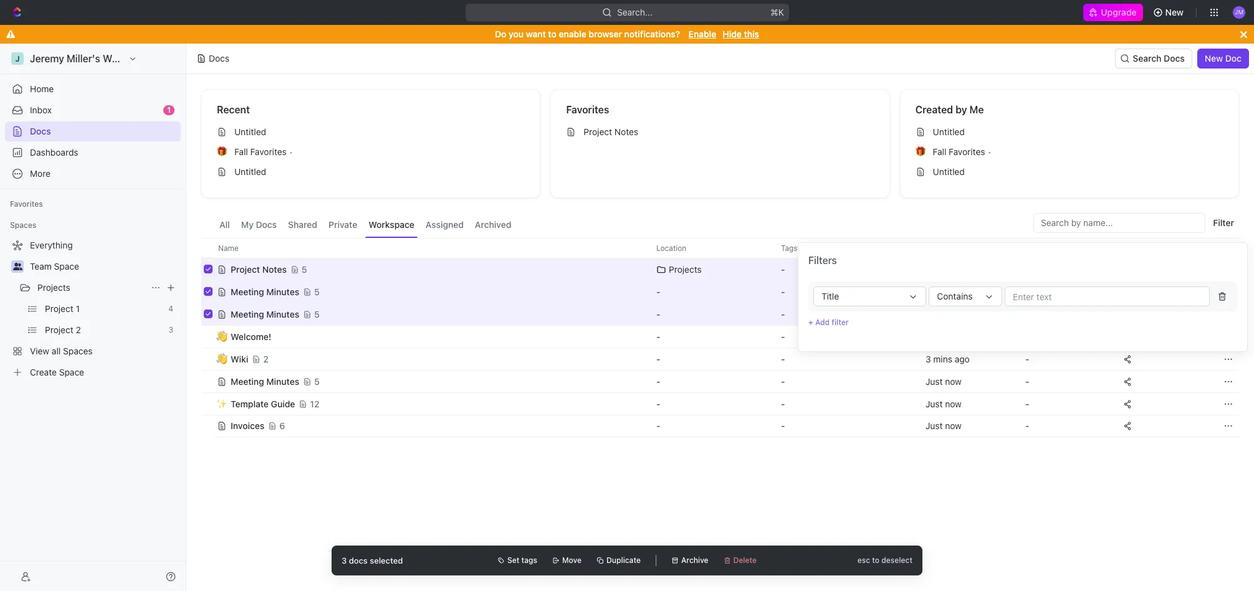 Task type: locate. For each thing, give the bounding box(es) containing it.
2 3 mins ago from the top
[[926, 309, 970, 320]]

docs down inbox
[[30, 126, 51, 137]]

enable
[[559, 29, 587, 39]]

3 just from the top
[[926, 421, 943, 432]]

🎁 for recent
[[217, 147, 227, 157]]

5
[[302, 264, 307, 275], [314, 287, 320, 297], [314, 309, 320, 320], [314, 376, 320, 387]]

docs
[[209, 53, 230, 64], [1165, 53, 1186, 64], [30, 126, 51, 137], [256, 220, 277, 230]]

5 for 4th row from the top of the page
[[314, 309, 320, 320]]

to right esc
[[873, 556, 880, 566]]

now for minutes
[[946, 376, 962, 387]]

mins for row containing wiki
[[934, 354, 953, 365]]

0 vertical spatial mins
[[934, 287, 953, 297]]

2 vertical spatial minutes
[[267, 376, 300, 387]]

fall favorites • down recent on the left top of the page
[[235, 147, 293, 157]]

4 row from the top
[[201, 302, 1240, 327]]

just for minutes
[[926, 376, 943, 387]]

mins
[[934, 287, 953, 297], [934, 309, 953, 320], [934, 354, 953, 365]]

2 meeting minutes from the top
[[231, 309, 300, 320]]

1 just from the top
[[926, 376, 943, 387]]

row containing wiki
[[201, 347, 1240, 372]]

1 just now from the top
[[926, 376, 962, 387]]

fall favorites • down the by
[[934, 147, 992, 157]]

just now
[[926, 376, 962, 387], [926, 399, 962, 409], [926, 421, 962, 432]]

1 meeting from the top
[[231, 287, 264, 297]]

duplicate button
[[592, 554, 646, 569]]

docs link
[[5, 122, 181, 142]]

minutes for 4th row from the top of the page
[[267, 309, 300, 320]]

2 meeting from the top
[[231, 309, 264, 320]]

inbox
[[30, 105, 52, 115]]

docs inside search docs button
[[1165, 53, 1186, 64]]

date left updated
[[926, 244, 943, 253]]

1 vertical spatial meeting
[[231, 309, 264, 320]]

3 meeting from the top
[[231, 376, 264, 387]]

2
[[263, 354, 269, 365]]

2 vertical spatial ago
[[955, 354, 970, 365]]

assigned
[[426, 220, 464, 230]]

1 vertical spatial project
[[231, 264, 260, 275]]

project notes inside row
[[231, 264, 287, 275]]

to right "want" at the top left of the page
[[549, 29, 557, 39]]

2 vertical spatial mins
[[934, 354, 953, 365]]

row containing welcome!
[[201, 326, 1240, 348]]

2 vertical spatial now
[[946, 421, 962, 432]]

1 vertical spatial 3 mins ago
[[926, 309, 970, 320]]

0 vertical spatial meeting minutes
[[231, 287, 300, 297]]

2 vertical spatial meeting
[[231, 376, 264, 387]]

-
[[782, 264, 786, 275], [657, 287, 661, 297], [782, 287, 786, 297], [1026, 287, 1030, 297], [657, 309, 661, 320], [782, 309, 786, 320], [1026, 309, 1030, 320], [657, 332, 661, 342], [782, 332, 786, 342], [657, 354, 661, 365], [782, 354, 786, 365], [1026, 354, 1030, 365], [657, 376, 661, 387], [782, 376, 786, 387], [1026, 376, 1030, 387], [657, 399, 661, 409], [782, 399, 786, 409], [1026, 399, 1030, 409], [657, 421, 661, 432], [782, 421, 786, 432], [1026, 421, 1030, 432]]

3 mins ago for 4th row from the top of the page
[[926, 309, 970, 320]]

🎁 for created by me
[[916, 147, 926, 157]]

0 vertical spatial new
[[1166, 7, 1184, 17]]

new for new
[[1166, 7, 1184, 17]]

fall down created
[[934, 147, 947, 157]]

my docs
[[241, 220, 277, 230]]

date viewed column header
[[1019, 238, 1118, 259]]

projects down team space
[[37, 283, 70, 293]]

1 row from the top
[[201, 238, 1240, 259]]

6 row from the top
[[201, 347, 1240, 372]]

contains button
[[930, 287, 1003, 307]]

0 horizontal spatial 🎁
[[217, 147, 227, 157]]

2 minutes from the top
[[267, 309, 300, 320]]

2 ago from the top
[[955, 309, 970, 320]]

projects link
[[37, 278, 146, 298]]

tree containing team space
[[5, 236, 181, 383]]

you
[[509, 29, 524, 39]]

tab list
[[216, 213, 515, 238]]

1 horizontal spatial to
[[873, 556, 880, 566]]

me
[[970, 104, 985, 115]]

1 horizontal spatial •
[[988, 147, 992, 157]]

meeting minutes
[[231, 287, 300, 297], [231, 309, 300, 320], [231, 376, 300, 387]]

new left 'doc' on the right top of page
[[1205, 53, 1224, 64]]

search...
[[617, 7, 653, 17]]

12
[[310, 399, 320, 409]]

1 horizontal spatial fall
[[934, 147, 947, 157]]

this
[[744, 29, 760, 39]]

updated
[[945, 244, 974, 253]]

1 date from the left
[[926, 244, 943, 253]]

1 now from the top
[[946, 376, 962, 387]]

3 just now from the top
[[926, 421, 962, 432]]

2 🎁 from the left
[[916, 147, 926, 157]]

untitled
[[235, 127, 266, 137], [934, 127, 965, 137], [235, 167, 266, 177], [934, 167, 965, 177]]

search
[[1133, 53, 1162, 64]]

1 horizontal spatial 🎁
[[916, 147, 926, 157]]

3 3 mins ago from the top
[[926, 354, 970, 365]]

1 vertical spatial now
[[946, 399, 962, 409]]

2 fall favorites • from the left
[[934, 147, 992, 157]]

1 horizontal spatial projects
[[669, 264, 702, 275]]

fall down recent on the left top of the page
[[235, 147, 248, 157]]

3 minutes from the top
[[267, 376, 300, 387]]

mins for 4th row from the top of the page
[[934, 309, 953, 320]]

0 horizontal spatial notes
[[262, 264, 287, 275]]

1 vertical spatial meeting minutes
[[231, 309, 300, 320]]

0 horizontal spatial •
[[289, 147, 293, 157]]

0 horizontal spatial projects
[[37, 283, 70, 293]]

0 horizontal spatial date
[[926, 244, 943, 253]]

esc to deselect
[[858, 556, 913, 566]]

1 horizontal spatial project
[[584, 127, 613, 137]]

2 • from the left
[[988, 147, 992, 157]]

new up 'search docs'
[[1166, 7, 1184, 17]]

delete
[[734, 556, 757, 566]]

3 now from the top
[[946, 421, 962, 432]]

0 vertical spatial 3 mins ago
[[926, 287, 970, 297]]

user group image
[[13, 263, 22, 271]]

untitled link
[[212, 122, 530, 142], [911, 122, 1229, 142], [212, 162, 530, 182], [911, 162, 1229, 182]]

8 row from the top
[[201, 392, 1240, 417]]

3 ago from the top
[[955, 354, 970, 365]]

new button
[[1149, 2, 1192, 22]]

3 mins from the top
[[934, 354, 953, 365]]

minutes
[[267, 287, 300, 297], [267, 309, 300, 320], [267, 376, 300, 387]]

docs
[[349, 556, 368, 566]]

0 horizontal spatial fall
[[235, 147, 248, 157]]

0 horizontal spatial project
[[231, 264, 260, 275]]

1 • from the left
[[289, 147, 293, 157]]

filter button
[[1209, 213, 1240, 233]]

created by me
[[916, 104, 985, 115]]

tab list containing all
[[216, 213, 515, 238]]

notifications?
[[625, 29, 681, 39]]

space
[[54, 261, 79, 272]]

5 row from the top
[[201, 326, 1240, 348]]

2 vertical spatial 3 mins ago
[[926, 354, 970, 365]]

2 vertical spatial just
[[926, 421, 943, 432]]

1 vertical spatial new
[[1205, 53, 1224, 64]]

date for date updated
[[926, 244, 943, 253]]

🎁 down created
[[916, 147, 926, 157]]

2 mins from the top
[[934, 309, 953, 320]]

0 vertical spatial to
[[549, 29, 557, 39]]

0 horizontal spatial fall favorites •
[[235, 147, 293, 157]]

row
[[201, 238, 1240, 259], [201, 257, 1240, 282], [201, 280, 1240, 305], [201, 302, 1240, 327], [201, 326, 1240, 348], [201, 347, 1240, 372], [201, 370, 1240, 395], [201, 392, 1240, 417], [201, 414, 1240, 439]]

2 fall from the left
[[934, 147, 947, 157]]

2 just now from the top
[[926, 399, 962, 409]]

1 minutes from the top
[[267, 287, 300, 297]]

5 for 7th row from the top
[[314, 376, 320, 387]]

🎁
[[217, 147, 227, 157], [916, 147, 926, 157]]

3 mins ago
[[926, 287, 970, 297], [926, 309, 970, 320], [926, 354, 970, 365]]

date inside date viewed column header
[[1026, 244, 1043, 253]]

new doc
[[1205, 53, 1242, 64]]

2 vertical spatial meeting minutes
[[231, 376, 300, 387]]

date left viewed
[[1026, 244, 1043, 253]]

1 vertical spatial mins
[[934, 309, 953, 320]]

1 vertical spatial notes
[[262, 264, 287, 275]]

1 vertical spatial project notes
[[231, 264, 287, 275]]

project notes
[[584, 127, 639, 137], [231, 264, 287, 275]]

minutes for third row from the top
[[267, 287, 300, 297]]

projects down location
[[669, 264, 702, 275]]

spaces
[[10, 221, 36, 230]]

tree
[[5, 236, 181, 383]]

0 vertical spatial ago
[[955, 287, 970, 297]]

projects
[[669, 264, 702, 275], [37, 283, 70, 293]]

0 horizontal spatial project notes
[[231, 264, 287, 275]]

mins for third row from the top
[[934, 287, 953, 297]]

hide
[[723, 29, 742, 39]]

🎁 down recent on the left top of the page
[[217, 147, 227, 157]]

upgrade
[[1102, 7, 1137, 17]]

9 row from the top
[[201, 414, 1240, 439]]

1 vertical spatial to
[[873, 556, 880, 566]]

2 date from the left
[[1026, 244, 1043, 253]]

project inside row
[[231, 264, 260, 275]]

want
[[526, 29, 546, 39]]

just
[[926, 376, 943, 387], [926, 399, 943, 409], [926, 421, 943, 432]]

new for new doc
[[1205, 53, 1224, 64]]

3 meeting minutes from the top
[[231, 376, 300, 387]]

row containing invoices
[[201, 414, 1240, 439]]

0 vertical spatial projects
[[669, 264, 702, 275]]

3 mins ago for third row from the top
[[926, 287, 970, 297]]

0 vertical spatial minutes
[[267, 287, 300, 297]]

1 mins from the top
[[934, 287, 953, 297]]

workspace button
[[366, 213, 418, 238]]

1 3 mins ago from the top
[[926, 287, 970, 297]]

0 vertical spatial just
[[926, 376, 943, 387]]

0 horizontal spatial new
[[1166, 7, 1184, 17]]

1 🎁 from the left
[[217, 147, 227, 157]]

docs right my
[[256, 220, 277, 230]]

date
[[926, 244, 943, 253], [1026, 244, 1043, 253]]

1 vertical spatial projects
[[37, 283, 70, 293]]

new doc button
[[1198, 49, 1250, 69]]

upgrade link
[[1084, 4, 1144, 21]]

1 vertical spatial minutes
[[267, 309, 300, 320]]

1 meeting minutes from the top
[[231, 287, 300, 297]]

2 vertical spatial just now
[[926, 421, 962, 432]]

meeting
[[231, 287, 264, 297], [231, 309, 264, 320], [231, 376, 264, 387]]

meeting minutes for third row from the top
[[231, 287, 300, 297]]

0 vertical spatial just now
[[926, 376, 962, 387]]

2 just from the top
[[926, 399, 943, 409]]

project
[[584, 127, 613, 137], [231, 264, 260, 275]]

1 horizontal spatial new
[[1205, 53, 1224, 64]]

projects inside row
[[669, 264, 702, 275]]

home link
[[5, 79, 181, 99]]

new
[[1166, 7, 1184, 17], [1205, 53, 1224, 64]]

1 fall favorites • from the left
[[235, 147, 293, 157]]

0 horizontal spatial to
[[549, 29, 557, 39]]

tree inside sidebar navigation
[[5, 236, 181, 383]]

favorites
[[567, 104, 610, 115], [250, 147, 287, 157], [949, 147, 986, 157], [10, 200, 43, 209]]

0 vertical spatial meeting
[[231, 287, 264, 297]]

•
[[289, 147, 293, 157], [988, 147, 992, 157]]

fall favorites •
[[235, 147, 293, 157], [934, 147, 992, 157]]

1 ago from the top
[[955, 287, 970, 297]]

just now for guide
[[926, 399, 962, 409]]

search docs
[[1133, 53, 1186, 64]]

0 vertical spatial now
[[946, 376, 962, 387]]

2 row from the top
[[201, 257, 1240, 282]]

date for date viewed
[[1026, 244, 1043, 253]]

title button
[[814, 287, 927, 307]]

column header inside table
[[201, 238, 215, 259]]

docs inside docs link
[[30, 126, 51, 137]]

cell
[[201, 258, 215, 281], [919, 258, 1019, 281], [1019, 258, 1118, 281], [1118, 258, 1218, 281], [1218, 258, 1240, 281], [201, 281, 215, 303], [201, 303, 215, 326], [201, 326, 215, 348], [919, 326, 1019, 348], [1019, 326, 1118, 348], [1118, 326, 1218, 348], [1218, 326, 1240, 348], [201, 348, 215, 370], [201, 370, 215, 393], [201, 393, 215, 415], [201, 415, 215, 438]]

my docs button
[[238, 213, 280, 238]]

shared button
[[285, 213, 321, 238]]

table
[[201, 238, 1240, 439]]

1 horizontal spatial date
[[1026, 244, 1043, 253]]

0 vertical spatial project notes
[[584, 127, 639, 137]]

fall favorites • for created by me
[[934, 147, 992, 157]]

1 vertical spatial ago
[[955, 309, 970, 320]]

3 mins ago for row containing wiki
[[926, 354, 970, 365]]

search docs button
[[1116, 49, 1193, 69]]

dashboards link
[[5, 143, 181, 163]]

meeting for 4th row from the top of the page
[[231, 309, 264, 320]]

column header
[[201, 238, 215, 259]]

1 vertical spatial just
[[926, 399, 943, 409]]

2 now from the top
[[946, 399, 962, 409]]

1 horizontal spatial notes
[[615, 127, 639, 137]]

1 horizontal spatial fall favorites •
[[934, 147, 992, 157]]

fall for recent
[[235, 147, 248, 157]]

1 fall from the left
[[235, 147, 248, 157]]

1 horizontal spatial project notes
[[584, 127, 639, 137]]

docs right search
[[1165, 53, 1186, 64]]

1 vertical spatial just now
[[926, 399, 962, 409]]

just now for minutes
[[926, 376, 962, 387]]



Task type: describe. For each thing, give the bounding box(es) containing it.
my
[[241, 220, 254, 230]]

row containing template guide
[[201, 392, 1240, 417]]

team space
[[30, 261, 79, 272]]

welcome!
[[231, 332, 272, 342]]

now for guide
[[946, 399, 962, 409]]

+
[[809, 318, 814, 327]]

favorites button
[[5, 197, 48, 212]]

location
[[657, 244, 687, 253]]

home
[[30, 84, 54, 94]]

do you want to enable browser notifications? enable hide this
[[495, 29, 760, 39]]

private button
[[326, 213, 361, 238]]

team space link
[[30, 257, 178, 277]]

filter button
[[1209, 213, 1240, 233]]

archive button
[[667, 554, 714, 569]]

sharing
[[1126, 244, 1153, 253]]

welcome! button
[[217, 326, 642, 348]]

selected
[[370, 556, 403, 566]]

tags
[[782, 244, 798, 253]]

archived button
[[472, 213, 515, 238]]

wiki
[[231, 354, 248, 365]]

meeting for 7th row from the top
[[231, 376, 264, 387]]

7 row from the top
[[201, 370, 1240, 395]]

sidebar navigation
[[0, 44, 186, 592]]

delete button
[[719, 554, 762, 569]]

add
[[816, 318, 830, 327]]

date updated
[[926, 244, 974, 253]]

browser
[[589, 29, 622, 39]]

deselect
[[882, 556, 913, 566]]

3 docs selected
[[342, 556, 403, 566]]

viewed
[[1045, 244, 1069, 253]]

docs inside my docs button
[[256, 220, 277, 230]]

assigned button
[[423, 213, 467, 238]]

duplicate
[[607, 556, 641, 566]]

minutes for 7th row from the top
[[267, 376, 300, 387]]

created
[[916, 104, 954, 115]]

shared
[[288, 220, 318, 230]]

doc
[[1226, 53, 1242, 64]]

row containing name
[[201, 238, 1240, 259]]

5 for third row from the top
[[314, 287, 320, 297]]

name
[[218, 244, 239, 253]]

template guide
[[231, 399, 295, 409]]

3 row from the top
[[201, 280, 1240, 305]]

meeting for third row from the top
[[231, 287, 264, 297]]

meeting minutes for 4th row from the top of the page
[[231, 309, 300, 320]]

enable
[[689, 29, 717, 39]]

just for guide
[[926, 399, 943, 409]]

0 vertical spatial notes
[[615, 127, 639, 137]]

private
[[329, 220, 358, 230]]

docs up recent on the left top of the page
[[209, 53, 230, 64]]

fall favorites • for recent
[[235, 147, 293, 157]]

1
[[167, 105, 171, 115]]

all
[[220, 220, 230, 230]]

row containing project notes
[[201, 257, 1240, 282]]

favorites inside button
[[10, 200, 43, 209]]

fall for created by me
[[934, 147, 947, 157]]

template
[[231, 399, 269, 409]]

filters
[[809, 255, 838, 266]]

meeting minutes for 7th row from the top
[[231, 376, 300, 387]]

archive
[[682, 556, 709, 566]]

projects inside sidebar navigation
[[37, 283, 70, 293]]

esc
[[858, 556, 871, 566]]

dashboards
[[30, 147, 78, 158]]

5 for row containing project notes
[[302, 264, 307, 275]]

⌘k
[[771, 7, 784, 17]]

team
[[30, 261, 52, 272]]

+ add filter
[[809, 318, 849, 327]]

by
[[956, 104, 968, 115]]

title
[[822, 291, 840, 302]]

table containing project notes
[[201, 238, 1240, 439]]

archived
[[475, 220, 512, 230]]

all button
[[216, 213, 233, 238]]

workspace
[[369, 220, 415, 230]]

do
[[495, 29, 507, 39]]

Search by name... text field
[[1042, 214, 1199, 233]]

date viewed
[[1026, 244, 1069, 253]]

contains
[[938, 291, 973, 302]]

recent
[[217, 104, 250, 115]]

filter
[[1214, 218, 1235, 228]]

• for recent
[[289, 147, 293, 157]]

• for created by me
[[988, 147, 992, 157]]

invoices
[[231, 421, 265, 432]]

6
[[280, 421, 285, 432]]

guide
[[271, 399, 295, 409]]

0 vertical spatial project
[[584, 127, 613, 137]]

project notes link
[[562, 122, 880, 142]]

filter
[[832, 318, 849, 327]]



Task type: vqa. For each thing, say whether or not it's contained in the screenshot.


